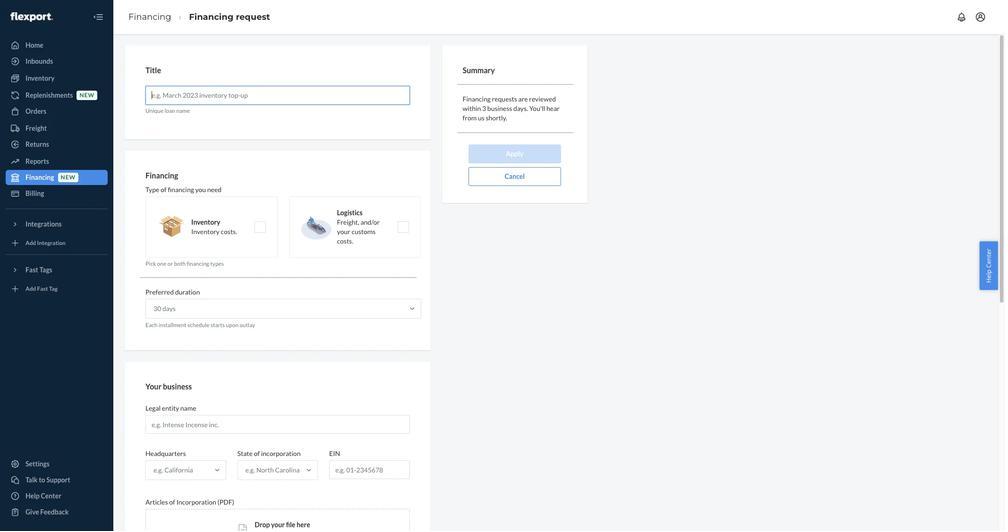 Task type: locate. For each thing, give the bounding box(es) containing it.
3
[[482, 104, 486, 112]]

0 horizontal spatial center
[[41, 492, 61, 500]]

1 vertical spatial name
[[180, 404, 196, 412]]

unique loan name
[[145, 107, 190, 114]]

financing link
[[128, 12, 171, 22]]

flexport logo image
[[10, 12, 53, 22]]

breadcrumbs navigation
[[121, 3, 278, 31]]

schedule
[[187, 322, 209, 329]]

add integration link
[[6, 236, 108, 251]]

inventory for inventory inventory costs.
[[191, 218, 220, 226]]

1 horizontal spatial your
[[337, 228, 350, 236]]

reviewed
[[529, 95, 556, 103]]

0 vertical spatial business
[[487, 104, 512, 112]]

2 horizontal spatial of
[[254, 450, 260, 458]]

e.g. left north
[[245, 466, 255, 474]]

types
[[210, 260, 224, 268]]

0 vertical spatial center
[[985, 249, 993, 268]]

0 vertical spatial of
[[161, 186, 166, 194]]

orders link
[[6, 104, 108, 119]]

here
[[297, 521, 310, 529]]

costs.
[[221, 228, 237, 236], [337, 237, 353, 245]]

e.g. down headquarters at the bottom of the page
[[154, 466, 163, 474]]

1 add from the top
[[26, 240, 36, 247]]

0 horizontal spatial help center
[[26, 492, 61, 500]]

pick one or both financing types
[[145, 260, 224, 268]]

of
[[161, 186, 166, 194], [254, 450, 260, 458], [169, 498, 175, 506]]

file
[[286, 521, 295, 529]]

summary
[[463, 66, 495, 75]]

new up the orders link
[[80, 92, 94, 99]]

billing
[[26, 189, 44, 197]]

inventory
[[26, 74, 54, 82], [191, 218, 220, 226], [191, 228, 220, 236]]

2 add from the top
[[26, 286, 36, 293]]

0 horizontal spatial your
[[271, 521, 285, 529]]

name for unique loan name
[[176, 107, 190, 114]]

e.g.
[[154, 466, 163, 474], [245, 466, 255, 474]]

of right state
[[254, 450, 260, 458]]

costs. down "freight,"
[[337, 237, 353, 245]]

1 horizontal spatial costs.
[[337, 237, 353, 245]]

0 horizontal spatial of
[[161, 186, 166, 194]]

inventory up types
[[191, 228, 220, 236]]

each
[[145, 322, 157, 329]]

help inside 'button'
[[985, 270, 993, 283]]

e.g. california
[[154, 466, 193, 474]]

fast inside dropdown button
[[26, 266, 38, 274]]

0 vertical spatial help
[[985, 270, 993, 283]]

add
[[26, 240, 36, 247], [26, 286, 36, 293]]

0 vertical spatial inventory
[[26, 74, 54, 82]]

business up shortly.
[[487, 104, 512, 112]]

1 vertical spatial new
[[61, 174, 76, 181]]

inventory down inbounds
[[26, 74, 54, 82]]

1 horizontal spatial help
[[985, 270, 993, 283]]

name right entity
[[180, 404, 196, 412]]

30 days
[[154, 305, 176, 313]]

inventory down you
[[191, 218, 220, 226]]

1 e.g. from the left
[[154, 466, 163, 474]]

1 vertical spatial help
[[26, 492, 40, 500]]

financing inside "financing requests are reviewed within 3 business days. you'll hear from us shortly."
[[463, 95, 491, 103]]

e.g. for e.g. california
[[154, 466, 163, 474]]

0 horizontal spatial help
[[26, 492, 40, 500]]

installment
[[159, 322, 186, 329]]

give
[[26, 508, 39, 516]]

help center link
[[6, 489, 108, 504]]

1 vertical spatial business
[[163, 382, 192, 391]]

file alt image
[[239, 524, 247, 531]]

your left file
[[271, 521, 285, 529]]

add down fast tags at the left bottom of page
[[26, 286, 36, 293]]

one
[[157, 260, 166, 268]]

1 vertical spatial add
[[26, 286, 36, 293]]

your
[[337, 228, 350, 236], [271, 521, 285, 529]]

financing for financing request
[[189, 12, 234, 22]]

1 vertical spatial of
[[254, 450, 260, 458]]

upon
[[226, 322, 239, 329]]

integration
[[37, 240, 66, 247]]

shortly.
[[486, 114, 507, 122]]

help
[[985, 270, 993, 283], [26, 492, 40, 500]]

inventory for inventory
[[26, 74, 54, 82]]

0 vertical spatial help center
[[985, 249, 993, 283]]

starts
[[211, 322, 225, 329]]

name right loan
[[176, 107, 190, 114]]

1 vertical spatial inventory
[[191, 218, 220, 226]]

financing right both
[[187, 260, 209, 268]]

pick
[[145, 260, 156, 268]]

financing for financing requests are reviewed within 3 business days. you'll hear from us shortly.
[[463, 95, 491, 103]]

1 horizontal spatial of
[[169, 498, 175, 506]]

0 horizontal spatial costs.
[[221, 228, 237, 236]]

integrations
[[26, 220, 62, 228]]

add fast tag
[[26, 286, 58, 293]]

1 vertical spatial financing
[[187, 260, 209, 268]]

1 vertical spatial help center
[[26, 492, 61, 500]]

of right type
[[161, 186, 166, 194]]

name for legal entity name
[[180, 404, 196, 412]]

0 horizontal spatial business
[[163, 382, 192, 391]]

e.g. north carolina
[[245, 466, 300, 474]]

0 horizontal spatial e.g.
[[154, 466, 163, 474]]

inventory link
[[6, 71, 108, 86]]

add left integration
[[26, 240, 36, 247]]

home
[[26, 41, 43, 49]]

1 horizontal spatial new
[[80, 92, 94, 99]]

costs. up types
[[221, 228, 237, 236]]

talk to support
[[26, 476, 70, 484]]

open notifications image
[[956, 11, 967, 23]]

customs
[[352, 228, 376, 236]]

billing link
[[6, 186, 108, 201]]

cancel
[[505, 172, 525, 180]]

legal entity name
[[145, 404, 196, 412]]

your business
[[145, 382, 192, 391]]

new down reports link
[[61, 174, 76, 181]]

incorporation
[[176, 498, 216, 506]]

fast left "tags"
[[26, 266, 38, 274]]

30
[[154, 305, 161, 313]]

center
[[985, 249, 993, 268], [41, 492, 61, 500]]

your down "freight,"
[[337, 228, 350, 236]]

2 vertical spatial of
[[169, 498, 175, 506]]

1 vertical spatial costs.
[[337, 237, 353, 245]]

add integration
[[26, 240, 66, 247]]

help center inside "link"
[[26, 492, 61, 500]]

talk
[[26, 476, 38, 484]]

your inside logistics freight, and/or your customs costs.
[[337, 228, 350, 236]]

help center button
[[980, 241, 998, 290]]

1 horizontal spatial help center
[[985, 249, 993, 283]]

business
[[487, 104, 512, 112], [163, 382, 192, 391]]

0 vertical spatial name
[[176, 107, 190, 114]]

0 vertical spatial add
[[26, 240, 36, 247]]

2 e.g. from the left
[[245, 466, 255, 474]]

new
[[80, 92, 94, 99], [61, 174, 76, 181]]

support
[[46, 476, 70, 484]]

business up legal entity name
[[163, 382, 192, 391]]

reports link
[[6, 154, 108, 169]]

settings link
[[6, 457, 108, 472]]

0 vertical spatial your
[[337, 228, 350, 236]]

costs. inside inventory inventory costs.
[[221, 228, 237, 236]]

costs. inside logistics freight, and/or your customs costs.
[[337, 237, 353, 245]]

freight
[[26, 124, 47, 132]]

open account menu image
[[975, 11, 986, 23]]

1 horizontal spatial business
[[487, 104, 512, 112]]

1 horizontal spatial e.g.
[[245, 466, 255, 474]]

freight link
[[6, 121, 108, 136]]

title
[[145, 66, 161, 75]]

0 vertical spatial costs.
[[221, 228, 237, 236]]

0 vertical spatial new
[[80, 92, 94, 99]]

1 horizontal spatial center
[[985, 249, 993, 268]]

financing
[[128, 12, 171, 22], [189, 12, 234, 22], [463, 95, 491, 103], [145, 171, 178, 180], [26, 173, 54, 181]]

financing left you
[[168, 186, 194, 194]]

articles
[[145, 498, 168, 506]]

e.g. March 2023 inventory top-up field
[[145, 86, 410, 105]]

ein
[[329, 450, 340, 458]]

1 vertical spatial center
[[41, 492, 61, 500]]

help center
[[985, 249, 993, 283], [26, 492, 61, 500]]

name
[[176, 107, 190, 114], [180, 404, 196, 412]]

of right articles
[[169, 498, 175, 506]]

center inside 'button'
[[985, 249, 993, 268]]

legal
[[145, 404, 161, 412]]

fast left tag
[[37, 286, 48, 293]]

0 horizontal spatial new
[[61, 174, 76, 181]]

0 vertical spatial fast
[[26, 266, 38, 274]]



Task type: vqa. For each thing, say whether or not it's contained in the screenshot.
the right )
no



Task type: describe. For each thing, give the bounding box(es) containing it.
fast tags button
[[6, 263, 108, 278]]

request
[[236, 12, 270, 22]]

fast tags
[[26, 266, 52, 274]]

within
[[463, 104, 481, 112]]

california
[[164, 466, 193, 474]]

reports
[[26, 157, 49, 165]]

each installment schedule starts upon outlay
[[145, 322, 255, 329]]

logistics freight, and/or your customs costs.
[[337, 209, 380, 245]]

orders
[[26, 107, 46, 115]]

feedback
[[40, 508, 69, 516]]

settings
[[26, 460, 50, 468]]

type
[[145, 186, 159, 194]]

financing for financing link
[[128, 12, 171, 22]]

new for financing
[[61, 174, 76, 181]]

state of incorporation
[[237, 450, 301, 458]]

1 vertical spatial fast
[[37, 286, 48, 293]]

state
[[237, 450, 253, 458]]

help center inside 'button'
[[985, 249, 993, 283]]

inventory inventory costs.
[[191, 218, 237, 236]]

incorporation
[[261, 450, 301, 458]]

carolina
[[275, 466, 300, 474]]

integrations button
[[6, 217, 108, 232]]

new for replenishments
[[80, 92, 94, 99]]

loan
[[165, 107, 175, 114]]

tag
[[49, 286, 58, 293]]

e.g. 01-2345678 text field
[[330, 461, 409, 479]]

drop
[[255, 521, 270, 529]]

2 vertical spatial inventory
[[191, 228, 220, 236]]

us
[[478, 114, 485, 122]]

inbounds
[[26, 57, 53, 65]]

duration
[[175, 288, 200, 296]]

both
[[174, 260, 186, 268]]

outlay
[[240, 322, 255, 329]]

and/or
[[361, 218, 380, 226]]

inbounds link
[[6, 54, 108, 69]]

your
[[145, 382, 162, 391]]

returns
[[26, 140, 49, 148]]

talk to support button
[[6, 473, 108, 488]]

of for articles
[[169, 498, 175, 506]]

type of financing you need
[[145, 186, 222, 194]]

financing requests are reviewed within 3 business days. you'll hear from us shortly.
[[463, 95, 560, 122]]

financing request link
[[189, 12, 270, 22]]

freight,
[[337, 218, 359, 226]]

are
[[518, 95, 528, 103]]

add for add integration
[[26, 240, 36, 247]]

preferred
[[145, 288, 174, 296]]

cancel button
[[469, 167, 561, 186]]

0 vertical spatial financing
[[168, 186, 194, 194]]

(pdf)
[[218, 498, 234, 506]]

from
[[463, 114, 477, 122]]

north
[[256, 466, 274, 474]]

requests
[[492, 95, 517, 103]]

home link
[[6, 38, 108, 53]]

of for state
[[254, 450, 260, 458]]

e.g. Intense Incense inc. field
[[145, 415, 410, 434]]

1 vertical spatial your
[[271, 521, 285, 529]]

days
[[162, 305, 176, 313]]

headquarters
[[145, 450, 186, 458]]

of for type
[[161, 186, 166, 194]]

apply
[[506, 150, 524, 158]]

give feedback button
[[6, 505, 108, 520]]

add for add fast tag
[[26, 286, 36, 293]]

articles of incorporation (pdf)
[[145, 498, 234, 506]]

or
[[167, 260, 173, 268]]

drop your file here
[[255, 521, 310, 529]]

business inside "financing requests are reviewed within 3 business days. you'll hear from us shortly."
[[487, 104, 512, 112]]

replenishments
[[26, 91, 73, 99]]

entity
[[162, 404, 179, 412]]

need
[[207, 186, 222, 194]]

give feedback
[[26, 508, 69, 516]]

to
[[39, 476, 45, 484]]

logistics
[[337, 209, 363, 217]]

close navigation image
[[93, 11, 104, 23]]

unique
[[145, 107, 164, 114]]

financing request
[[189, 12, 270, 22]]

you'll
[[529, 104, 545, 112]]

tags
[[39, 266, 52, 274]]

center inside "link"
[[41, 492, 61, 500]]

preferred duration
[[145, 288, 200, 296]]

apply button
[[469, 144, 561, 163]]

returns link
[[6, 137, 108, 152]]

e.g. for e.g. north carolina
[[245, 466, 255, 474]]

help inside "link"
[[26, 492, 40, 500]]

hear
[[547, 104, 560, 112]]



